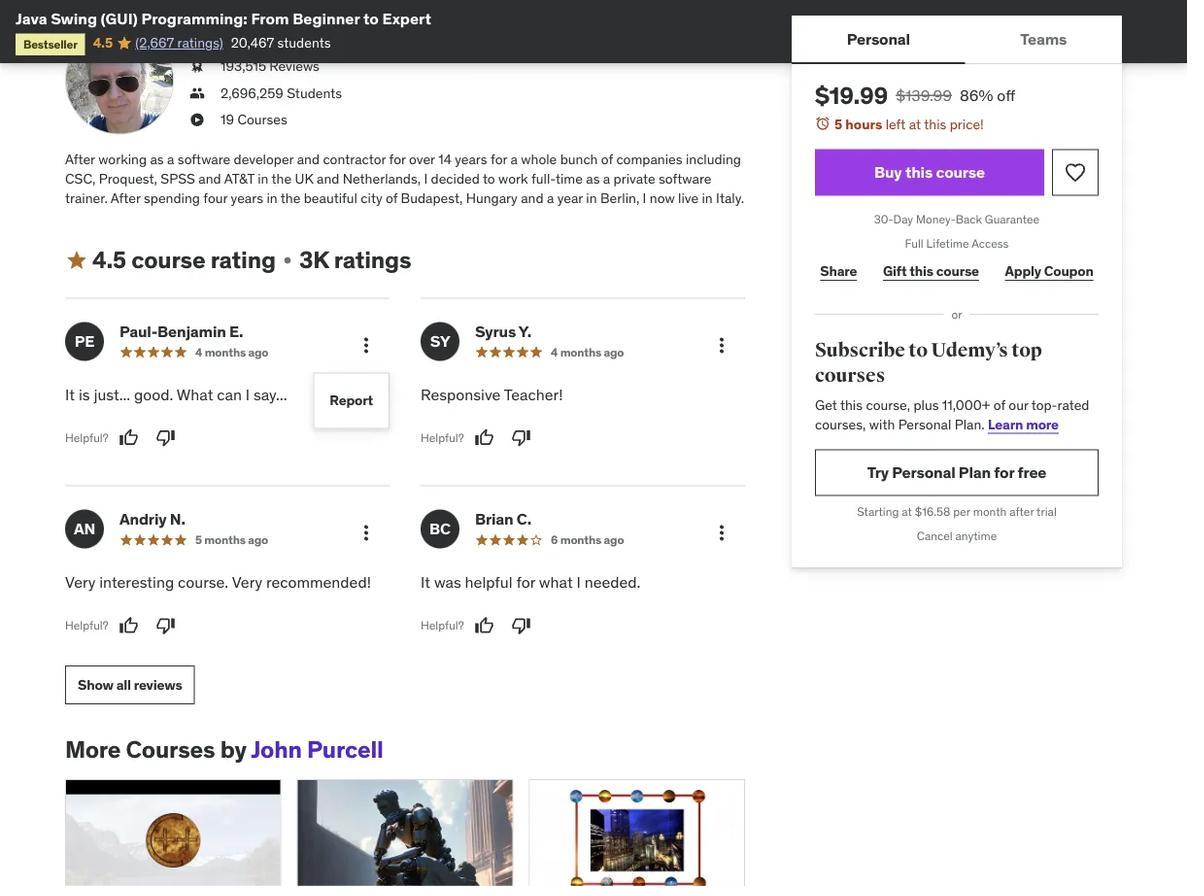 Task type: describe. For each thing, give the bounding box(es) containing it.
4 for benjamin
[[195, 345, 202, 360]]

1 vertical spatial software
[[659, 170, 712, 188]]

recommended!
[[266, 573, 371, 593]]

0 vertical spatial the
[[272, 170, 292, 188]]

buy this course button
[[815, 149, 1045, 196]]

john purcell image
[[65, 26, 174, 135]]

day
[[894, 212, 914, 227]]

30-
[[875, 212, 894, 227]]

at&t
[[224, 170, 255, 188]]

back
[[956, 212, 983, 227]]

syrus
[[475, 322, 516, 341]]

5 for 5 months ago
[[195, 533, 202, 548]]

months for benjamin
[[205, 345, 246, 360]]

after
[[1010, 504, 1035, 519]]

ago for andriy n.
[[248, 533, 268, 548]]

courses
[[815, 364, 886, 387]]

interesting
[[99, 573, 174, 593]]

uk
[[295, 170, 314, 188]]

additional actions for review by brian c. image
[[710, 522, 734, 545]]

trainer.
[[65, 189, 108, 207]]

good.
[[134, 385, 173, 405]]

cancel
[[917, 529, 953, 544]]

1 horizontal spatial after
[[111, 189, 141, 207]]

0 horizontal spatial as
[[150, 151, 164, 169]]

19 courses
[[221, 111, 288, 129]]

this down $139.99
[[925, 115, 947, 133]]

needed.
[[585, 573, 641, 593]]

including
[[686, 151, 742, 169]]

developer
[[234, 151, 294, 169]]

get
[[815, 396, 838, 414]]

left
[[886, 115, 906, 133]]

ago for syrus y.
[[604, 345, 624, 360]]

contractor
[[323, 151, 386, 169]]

access
[[972, 236, 1009, 251]]

mark review by syrus y. as helpful image
[[475, 429, 494, 448]]

john purcell link
[[251, 735, 384, 765]]

this for gift
[[910, 262, 934, 280]]

to inside after working as a software developer and contractor for over 14 years for a whole bunch of companies including csc, proquest, spss and at&t in the uk and netherlands, i decided to work full-time as a private software trainer. after spending four years in the beautiful city of budapest, hungary and a year in berlin, i now live in italy.
[[483, 170, 495, 188]]

was
[[434, 573, 461, 593]]

2 vertical spatial i
[[577, 573, 581, 593]]

live
[[678, 189, 699, 207]]

months for n.
[[204, 533, 246, 548]]

ratings
[[334, 246, 411, 275]]

ago for paul-benjamin e.
[[248, 345, 269, 360]]

is
[[79, 385, 90, 405]]

2 vertical spatial personal
[[893, 463, 956, 482]]

or
[[952, 307, 963, 322]]

buy
[[875, 162, 902, 182]]

responsive teacher!
[[421, 385, 563, 405]]

1 horizontal spatial xsmall image
[[280, 253, 295, 269]]

john
[[251, 735, 302, 765]]

report
[[330, 392, 373, 410]]

1 vertical spatial years
[[231, 189, 263, 207]]

teams button
[[966, 16, 1123, 62]]

for up work
[[491, 151, 508, 169]]

trial
[[1037, 504, 1057, 519]]

0 vertical spatial at
[[910, 115, 922, 133]]

and down "full-"
[[521, 189, 544, 207]]

hungary
[[466, 189, 518, 207]]

show
[[78, 677, 113, 694]]

responsive
[[421, 385, 501, 405]]

share
[[821, 262, 858, 280]]

plan.
[[955, 415, 985, 433]]

subscribe to udemy's top courses
[[815, 339, 1043, 387]]

students
[[278, 34, 331, 51]]

learn more
[[989, 415, 1059, 433]]

to inside subscribe to udemy's top courses
[[909, 339, 928, 363]]

show all reviews
[[78, 677, 182, 694]]

and up beautiful
[[317, 170, 340, 188]]

try personal plan for free link
[[815, 449, 1099, 496]]

additional actions for review by andriy n. image
[[355, 522, 378, 545]]

from
[[251, 8, 289, 28]]

personal button
[[792, 16, 966, 62]]

a left year
[[547, 189, 554, 207]]

5 for 5 hours left at this price!
[[835, 115, 843, 133]]

medium image
[[65, 249, 88, 273]]

teams
[[1021, 29, 1067, 48]]

of budapest,
[[386, 189, 463, 207]]

paul-
[[120, 322, 158, 341]]

xsmall image for 4.5 instructor rating
[[190, 30, 205, 49]]

courses for 19
[[238, 111, 288, 129]]

work
[[499, 170, 528, 188]]

20,467
[[231, 34, 274, 51]]

it for it is just... good. what can i say...
[[65, 385, 75, 405]]

brian c.
[[475, 510, 532, 529]]

0 vertical spatial years
[[455, 151, 488, 169]]

more
[[65, 735, 121, 765]]

4.5 for 4.5 instructor rating
[[221, 31, 240, 48]]

2 very from the left
[[232, 573, 262, 593]]

additional actions for review by paul-benjamin e. image
[[355, 334, 378, 357]]

alarm image
[[815, 116, 831, 131]]

wishlist image
[[1064, 161, 1088, 184]]

6
[[551, 533, 558, 548]]

i now
[[643, 189, 675, 207]]

helpful? for it is just... good. what can i say...
[[65, 431, 108, 446]]

students
[[287, 84, 342, 102]]

i inside after working as a software developer and contractor for over 14 years for a whole bunch of companies including csc, proquest, spss and at&t in the uk and netherlands, i decided to work full-time as a private software trainer. after spending four years in the beautiful city of budapest, hungary and a year in berlin, i now live in italy.
[[424, 170, 428, 188]]

0 vertical spatial xsmall image
[[190, 84, 205, 103]]

5 months ago
[[195, 533, 268, 548]]

20,467 students
[[231, 34, 331, 51]]

private
[[614, 170, 656, 188]]

reviews
[[134, 677, 182, 694]]

syrus y.
[[475, 322, 532, 341]]

30-day money-back guarantee full lifetime access
[[875, 212, 1040, 251]]

say...
[[254, 385, 287, 405]]

apply coupon button
[[1000, 252, 1099, 291]]

mark review by brian c. as helpful image
[[475, 617, 494, 636]]

3k
[[299, 246, 329, 275]]

java swing (gui) programming: from beginner to expert
[[16, 8, 431, 28]]

4.5 for 4.5
[[93, 34, 113, 51]]

apply coupon
[[1006, 262, 1094, 280]]

rated
[[1058, 396, 1090, 414]]

mark review by andriy n. as helpful image
[[119, 617, 139, 636]]

mark review by syrus y. as unhelpful image
[[512, 429, 531, 448]]

rating
[[211, 246, 276, 275]]

(2,667 ratings)
[[135, 34, 223, 51]]

buy this course
[[875, 162, 986, 182]]

guarantee
[[985, 212, 1040, 227]]

courses for more
[[126, 735, 215, 765]]

it was helpful for what i needed.
[[421, 573, 641, 593]]

andriy
[[120, 510, 167, 529]]

11,000+
[[943, 396, 991, 414]]

more courses by john purcell
[[65, 735, 384, 765]]

xsmall image for 193,515 reviews
[[190, 57, 205, 76]]

months for c.
[[560, 533, 602, 548]]

an
[[74, 520, 95, 540]]

netherlands,
[[343, 170, 421, 188]]

4 months ago for benjamin
[[195, 345, 269, 360]]

gift this course
[[883, 262, 980, 280]]



Task type: locate. For each thing, give the bounding box(es) containing it.
1 horizontal spatial very
[[232, 573, 262, 593]]

after down proquest,
[[111, 189, 141, 207]]

learn
[[989, 415, 1024, 433]]

whole
[[521, 151, 557, 169]]

personal up the $16.58
[[893, 463, 956, 482]]

helpful? left mark review by syrus y. as helpful icon in the left of the page
[[421, 431, 464, 446]]

xsmall image down ratings)
[[190, 57, 205, 76]]

our
[[1009, 396, 1029, 414]]

2 4 months ago from the left
[[551, 345, 624, 360]]

4 months ago for y.
[[551, 345, 624, 360]]

0 horizontal spatial very
[[65, 573, 96, 593]]

to up hungary
[[483, 170, 495, 188]]

1 horizontal spatial to
[[483, 170, 495, 188]]

mark review by andriy n. as unhelpful image
[[156, 617, 176, 636]]

1 vertical spatial personal
[[899, 415, 952, 433]]

very down an
[[65, 573, 96, 593]]

0 horizontal spatial courses
[[126, 735, 215, 765]]

as up spss
[[150, 151, 164, 169]]

years
[[455, 151, 488, 169], [231, 189, 263, 207]]

xsmall image left "19"
[[190, 111, 205, 130]]

off
[[998, 85, 1016, 105]]

1 horizontal spatial of
[[994, 396, 1006, 414]]

it
[[65, 385, 75, 405], [421, 573, 431, 593]]

86%
[[960, 85, 994, 105]]

what
[[177, 385, 213, 405]]

2 vertical spatial to
[[909, 339, 928, 363]]

1 vertical spatial the
[[281, 189, 301, 207]]

paul-benjamin e.
[[120, 322, 243, 341]]

0 vertical spatial courses
[[238, 111, 288, 129]]

0 horizontal spatial i
[[246, 385, 250, 405]]

months down e.
[[205, 345, 246, 360]]

a up the berlin,
[[603, 170, 611, 188]]

apply
[[1006, 262, 1042, 280]]

of right bunch
[[601, 151, 613, 169]]

1 vertical spatial xsmall image
[[280, 253, 295, 269]]

xsmall image
[[190, 84, 205, 103], [280, 253, 295, 269]]

0 horizontal spatial of
[[601, 151, 613, 169]]

of inside after working as a software developer and contractor for over 14 years for a whole bunch of companies including csc, proquest, spss and at&t in the uk and netherlands, i decided to work full-time as a private software trainer. after spending four years in the beautiful city of budapest, hungary and a year in berlin, i now live in italy.
[[601, 151, 613, 169]]

for left the free
[[995, 463, 1015, 482]]

xsmall image left 3k
[[280, 253, 295, 269]]

plan
[[959, 463, 991, 482]]

tab list containing personal
[[792, 16, 1123, 64]]

0 vertical spatial 5
[[835, 115, 843, 133]]

pe
[[75, 332, 95, 352]]

1 horizontal spatial courses
[[238, 111, 288, 129]]

4 months ago up "teacher!" at the top of the page
[[551, 345, 624, 360]]

0 vertical spatial as
[[150, 151, 164, 169]]

this inside get this course, plus 11,000+ of our top-rated courses, with personal plan.
[[841, 396, 863, 414]]

e.
[[229, 322, 243, 341]]

0 vertical spatial it
[[65, 385, 75, 405]]

193,515 reviews
[[221, 58, 320, 75]]

and up four
[[199, 170, 221, 188]]

1 horizontal spatial 5
[[835, 115, 843, 133]]

193,515
[[221, 58, 266, 75]]

time
[[556, 170, 583, 188]]

1 vertical spatial at
[[902, 504, 913, 519]]

1 vertical spatial 5
[[195, 533, 202, 548]]

this up courses,
[[841, 396, 863, 414]]

udemy's
[[932, 339, 1009, 363]]

0 horizontal spatial software
[[178, 151, 231, 169]]

1 horizontal spatial as
[[586, 170, 600, 188]]

rating
[[305, 31, 345, 48]]

additional actions for review by syrus y. image
[[710, 334, 734, 357]]

months up very interesting course. very recommended!
[[204, 533, 246, 548]]

1 4 months ago from the left
[[195, 345, 269, 360]]

per
[[954, 504, 971, 519]]

3k ratings
[[299, 246, 411, 275]]

course,
[[866, 396, 911, 414]]

money-
[[917, 212, 956, 227]]

month
[[974, 504, 1007, 519]]

csc,
[[65, 170, 96, 188]]

4.5 down the java swing (gui) programming: from beginner to expert on the left of page
[[221, 31, 240, 48]]

the left uk
[[272, 170, 292, 188]]

to left expert at the top left
[[363, 8, 379, 28]]

ago for brian c.
[[604, 533, 624, 548]]

personal down plus
[[899, 415, 952, 433]]

helpful? for it was helpful for what i needed.
[[421, 619, 464, 634]]

coupon
[[1045, 262, 1094, 280]]

as down bunch
[[586, 170, 600, 188]]

at right left
[[910, 115, 922, 133]]

java
[[16, 8, 47, 28]]

the down uk
[[281, 189, 301, 207]]

course for gift this course
[[937, 262, 980, 280]]

4 months ago down e.
[[195, 345, 269, 360]]

0 horizontal spatial years
[[231, 189, 263, 207]]

this for get
[[841, 396, 863, 414]]

months up "teacher!" at the top of the page
[[560, 345, 602, 360]]

teacher!
[[504, 385, 563, 405]]

1 horizontal spatial 4 months ago
[[551, 345, 624, 360]]

course down spending
[[131, 246, 206, 275]]

2,696,259 students
[[221, 84, 342, 102]]

italy.
[[716, 189, 745, 207]]

4 up "teacher!" at the top of the page
[[551, 345, 558, 360]]

courses
[[238, 111, 288, 129], [126, 735, 215, 765]]

2 xsmall image from the top
[[190, 57, 205, 76]]

ratings)
[[177, 34, 223, 51]]

get this course, plus 11,000+ of our top-rated courses, with personal plan.
[[815, 396, 1090, 433]]

1 4 from the left
[[195, 345, 202, 360]]

all
[[116, 677, 131, 694]]

software up live
[[659, 170, 712, 188]]

2 vertical spatial xsmall image
[[190, 111, 205, 130]]

software up spss
[[178, 151, 231, 169]]

for left what
[[516, 573, 536, 593]]

mark review by paul-benjamin e. as unhelpful image
[[156, 429, 176, 448]]

for inside try personal plan for free link
[[995, 463, 1015, 482]]

helpful? left mark review by brian c. as helpful image
[[421, 619, 464, 634]]

4.5 right medium "icon" at the left of the page
[[92, 246, 126, 275]]

anytime
[[956, 529, 997, 544]]

4 for y.
[[551, 345, 558, 360]]

(gui)
[[101, 8, 138, 28]]

1 vertical spatial after
[[111, 189, 141, 207]]

year
[[558, 189, 583, 207]]

try personal plan for free
[[868, 463, 1047, 482]]

share button
[[815, 252, 863, 291]]

3 xsmall image from the top
[[190, 111, 205, 130]]

personal inside button
[[847, 29, 911, 48]]

it left was
[[421, 573, 431, 593]]

n.
[[170, 510, 185, 529]]

course inside button
[[936, 162, 986, 182]]

course down the lifetime
[[937, 262, 980, 280]]

$19.99
[[815, 81, 889, 110]]

xsmall image for 19 courses
[[190, 111, 205, 130]]

a up spss
[[167, 151, 174, 169]]

beginner
[[293, 8, 360, 28]]

xsmall image
[[190, 30, 205, 49], [190, 57, 205, 76], [190, 111, 205, 130]]

courses,
[[815, 415, 866, 433]]

14
[[439, 151, 452, 169]]

it left is
[[65, 385, 75, 405]]

andriy n.
[[120, 510, 185, 529]]

benjamin
[[158, 322, 226, 341]]

i right can
[[246, 385, 250, 405]]

0 horizontal spatial it
[[65, 385, 75, 405]]

months right 6 at the left bottom of page
[[560, 533, 602, 548]]

course.
[[178, 573, 229, 593]]

2 horizontal spatial i
[[577, 573, 581, 593]]

to left 'udemy's'
[[909, 339, 928, 363]]

can
[[217, 385, 242, 405]]

this right buy
[[906, 162, 933, 182]]

5 up course.
[[195, 533, 202, 548]]

0 horizontal spatial to
[[363, 8, 379, 28]]

top
[[1012, 339, 1043, 363]]

very right course.
[[232, 573, 262, 593]]

at left the $16.58
[[902, 504, 913, 519]]

proquest,
[[99, 170, 157, 188]]

0 vertical spatial of
[[601, 151, 613, 169]]

1 vertical spatial of
[[994, 396, 1006, 414]]

over
[[409, 151, 435, 169]]

free
[[1018, 463, 1047, 482]]

i up of budapest,
[[424, 170, 428, 188]]

5
[[835, 115, 843, 133], [195, 533, 202, 548]]

tab list
[[792, 16, 1123, 64]]

after up csc,
[[65, 151, 95, 169]]

1 vertical spatial courses
[[126, 735, 215, 765]]

with
[[870, 415, 895, 433]]

6 months ago
[[551, 533, 624, 548]]

at inside starting at $16.58 per month after trial cancel anytime
[[902, 504, 913, 519]]

it for it was helpful for what i needed.
[[421, 573, 431, 593]]

swing
[[51, 8, 97, 28]]

programming:
[[141, 8, 248, 28]]

1 xsmall image from the top
[[190, 30, 205, 49]]

bunch
[[560, 151, 598, 169]]

0 vertical spatial software
[[178, 151, 231, 169]]

mark review by paul-benjamin e. as helpful image
[[119, 429, 139, 448]]

course for buy this course
[[936, 162, 986, 182]]

1 vertical spatial it
[[421, 573, 431, 593]]

personal inside get this course, plus 11,000+ of our top-rated courses, with personal plan.
[[899, 415, 952, 433]]

it is just... good. what can i say...
[[65, 385, 287, 405]]

1 vertical spatial xsmall image
[[190, 57, 205, 76]]

this for buy
[[906, 162, 933, 182]]

after working as a software developer and contractor for over 14 years for a whole bunch of companies including csc, proquest, spss and at&t in the uk and netherlands, i decided to work full-time as a private software trainer. after spending four years in the beautiful city of budapest, hungary and a year in berlin, i now live in italy.
[[65, 151, 745, 207]]

purcell
[[307, 735, 384, 765]]

1 horizontal spatial i
[[424, 170, 428, 188]]

c.
[[517, 510, 532, 529]]

spss
[[161, 170, 195, 188]]

0 vertical spatial after
[[65, 151, 95, 169]]

in
[[258, 170, 269, 188], [267, 189, 278, 207], [586, 189, 597, 207], [702, 189, 713, 207]]

report button
[[330, 382, 373, 421]]

1 vertical spatial i
[[246, 385, 250, 405]]

1 horizontal spatial it
[[421, 573, 431, 593]]

i right what
[[577, 573, 581, 593]]

5 right alarm image
[[835, 115, 843, 133]]

4.5 down (gui)
[[93, 34, 113, 51]]

lifetime
[[927, 236, 970, 251]]

1 horizontal spatial 4
[[551, 345, 558, 360]]

helpful? for responsive teacher!
[[421, 431, 464, 446]]

price!
[[950, 115, 984, 133]]

1 very from the left
[[65, 573, 96, 593]]

top-
[[1032, 396, 1058, 414]]

1 vertical spatial as
[[586, 170, 600, 188]]

decided
[[431, 170, 480, 188]]

beautiful
[[304, 189, 358, 207]]

xsmall image down ratings)
[[190, 84, 205, 103]]

of inside get this course, plus 11,000+ of our top-rated courses, with personal plan.
[[994, 396, 1006, 414]]

years down the at&t
[[231, 189, 263, 207]]

1 horizontal spatial years
[[455, 151, 488, 169]]

expert
[[382, 8, 431, 28]]

0 vertical spatial xsmall image
[[190, 30, 205, 49]]

0 vertical spatial i
[[424, 170, 428, 188]]

0 horizontal spatial 4 months ago
[[195, 345, 269, 360]]

0 horizontal spatial 4
[[195, 345, 202, 360]]

2 horizontal spatial to
[[909, 339, 928, 363]]

of left our
[[994, 396, 1006, 414]]

months for y.
[[560, 345, 602, 360]]

0 vertical spatial to
[[363, 8, 379, 28]]

1 horizontal spatial software
[[659, 170, 712, 188]]

4.5 for 4.5 course rating
[[92, 246, 126, 275]]

helpful? for very interesting course. very recommended!
[[65, 619, 108, 634]]

mark review by brian c. as unhelpful image
[[512, 617, 531, 636]]

gift this course link
[[878, 252, 985, 291]]

and up uk
[[297, 151, 320, 169]]

course up back
[[936, 162, 986, 182]]

this inside button
[[906, 162, 933, 182]]

4 months ago
[[195, 345, 269, 360], [551, 345, 624, 360]]

i
[[424, 170, 428, 188], [246, 385, 250, 405], [577, 573, 581, 593]]

0 horizontal spatial after
[[65, 151, 95, 169]]

courses left the by
[[126, 735, 215, 765]]

for left the over
[[389, 151, 406, 169]]

0 horizontal spatial 5
[[195, 533, 202, 548]]

helpful
[[465, 573, 513, 593]]

instructor
[[243, 31, 302, 48]]

this right gift
[[910, 262, 934, 280]]

courses down 2,696,259
[[238, 111, 288, 129]]

4 down benjamin
[[195, 345, 202, 360]]

helpful? left the mark review by andriy n. as helpful image
[[65, 619, 108, 634]]

personal up $19.99
[[847, 29, 911, 48]]

4
[[195, 345, 202, 360], [551, 345, 558, 360]]

0 vertical spatial personal
[[847, 29, 911, 48]]

xsmall image down programming: on the top of page
[[190, 30, 205, 49]]

helpful? left mark review by paul-benjamin e. as helpful icon
[[65, 431, 108, 446]]

years up decided
[[455, 151, 488, 169]]

1 vertical spatial to
[[483, 170, 495, 188]]

as
[[150, 151, 164, 169], [586, 170, 600, 188]]

0 horizontal spatial xsmall image
[[190, 84, 205, 103]]

a up work
[[511, 151, 518, 169]]

2 4 from the left
[[551, 345, 558, 360]]



Task type: vqa. For each thing, say whether or not it's contained in the screenshot.
leftmost GO
no



